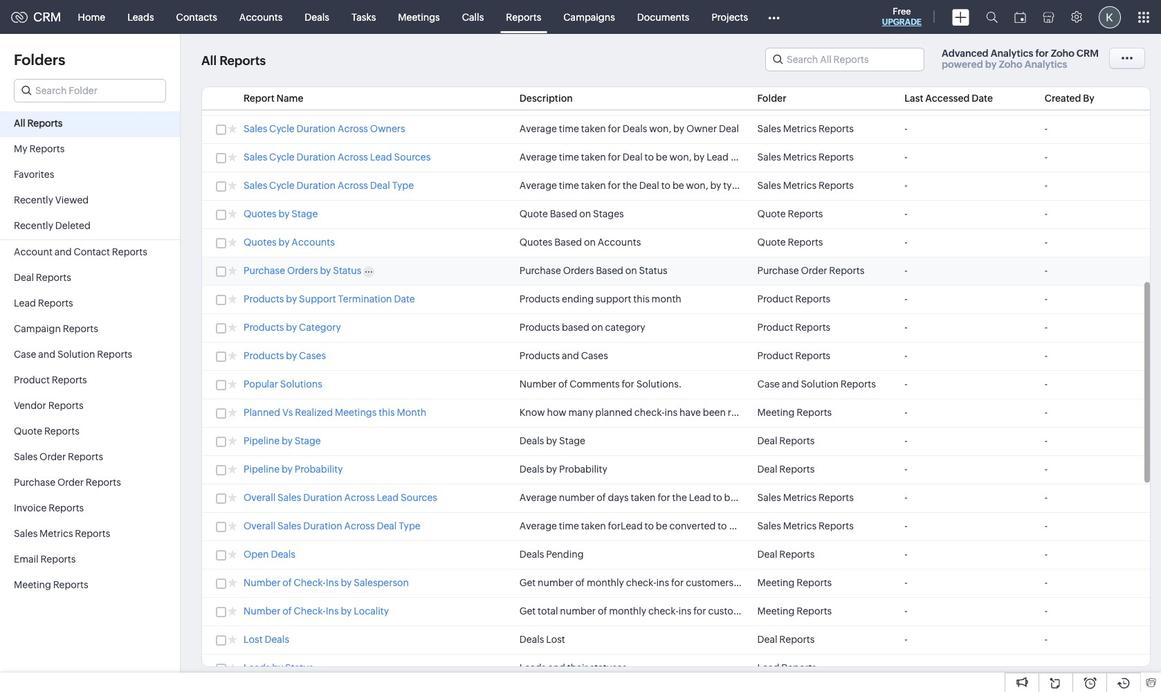Task type: locate. For each thing, give the bounding box(es) containing it.
get for get total number of monthly check-ins for customers by locality
[[520, 606, 536, 617]]

probability up overall sales duration across lead sources
[[295, 464, 343, 475]]

overall for overall sales duration across lead sources
[[244, 492, 276, 503]]

statuses
[[590, 662, 627, 674]]

by inside 'link'
[[320, 265, 331, 276]]

status down lost deals 'link'
[[285, 662, 314, 674]]

check- down get number of monthly check-ins for customers completed by each salesperson
[[649, 606, 679, 617]]

duration down sales cycle duration across owners link
[[297, 152, 336, 163]]

sales cycle duration across lead sources link
[[244, 152, 431, 165]]

deals by probability
[[520, 464, 608, 475]]

number right total
[[560, 606, 596, 617]]

won,
[[649, 123, 672, 134], [670, 152, 692, 163], [686, 180, 709, 191]]

product reports for products ending support this month
[[758, 294, 831, 305]]

deal reports for deals pending
[[758, 549, 815, 560]]

check- up the number of check-ins by locality
[[294, 577, 326, 588]]

1 vertical spatial ins
[[326, 606, 339, 617]]

all reports
[[201, 54, 266, 68], [14, 118, 63, 129]]

0 horizontal spatial month
[[652, 294, 682, 305]]

sales metrics reports down the source at the right top of the page
[[758, 180, 854, 191]]

reports inside case and solution reports 'link'
[[97, 349, 132, 360]]

1 average from the top
[[520, 123, 557, 134]]

0 vertical spatial number
[[520, 379, 557, 390]]

reports inside account and contact reports link
[[112, 246, 147, 258]]

created by
[[1045, 93, 1095, 104]]

0 vertical spatial solution
[[57, 349, 95, 360]]

1 vertical spatial check-
[[294, 606, 326, 617]]

leads inside leads link
[[127, 11, 154, 22]]

type
[[724, 180, 744, 191], [803, 521, 823, 532]]

duration down the sales cycle duration across lead sources link
[[297, 180, 336, 191]]

get for get number of monthly check-ins for customers completed by each salesperson
[[520, 577, 536, 588]]

sales metrics reports for average time taken forlead to be converted to deal of different type
[[758, 521, 854, 532]]

1 vertical spatial get
[[520, 606, 536, 617]]

across for overall sales duration across deal type
[[344, 521, 375, 532]]

2 recently from the top
[[14, 220, 53, 231]]

3 time from the top
[[559, 180, 579, 191]]

on for accounts
[[584, 237, 596, 248]]

2 vertical spatial won,
[[686, 180, 709, 191]]

crm down profile icon
[[1077, 48, 1099, 59]]

0 vertical spatial crm
[[33, 10, 61, 24]]

products inside 'link'
[[244, 350, 284, 361]]

1 horizontal spatial status
[[333, 265, 362, 276]]

ins
[[326, 577, 339, 588], [326, 606, 339, 617]]

4 time from the top
[[559, 521, 579, 532]]

2 cases from the left
[[581, 350, 608, 361]]

1 vertical spatial overall
[[244, 521, 276, 532]]

1 cycle from the top
[[269, 123, 295, 134]]

and down campaign reports
[[38, 349, 55, 360]]

owner
[[687, 123, 717, 134]]

all
[[201, 54, 217, 68], [14, 118, 25, 129]]

number for number of check-ins by locality
[[244, 606, 281, 617]]

be
[[656, 152, 668, 163], [673, 180, 684, 191], [725, 492, 736, 503], [656, 521, 668, 532]]

0 vertical spatial cycle
[[269, 123, 295, 134]]

1 horizontal spatial case
[[758, 379, 780, 390]]

1 horizontal spatial purchase order reports
[[758, 265, 865, 276]]

leads by status link
[[244, 662, 314, 676]]

across down the sales cycle duration across lead sources link
[[338, 180, 368, 191]]

won, down owner
[[670, 152, 692, 163]]

0 vertical spatial recently
[[14, 195, 53, 206]]

1 horizontal spatial date
[[972, 93, 993, 104]]

0 vertical spatial lead reports
[[14, 298, 73, 309]]

month right current at the right of page
[[827, 407, 857, 418]]

on right based
[[592, 322, 603, 333]]

monthly
[[587, 577, 624, 588], [609, 606, 647, 617]]

reports inside product reports link
[[52, 375, 87, 386]]

1 recently from the top
[[14, 195, 53, 206]]

purchase order reports link
[[0, 471, 180, 496]]

stage for quotes by stage
[[292, 208, 318, 219]]

probability for pipeline by probability
[[295, 464, 343, 475]]

of left days
[[597, 492, 606, 503]]

lead reports up the campaign
[[14, 298, 73, 309]]

this inside "link"
[[379, 407, 395, 418]]

4 average from the top
[[520, 492, 557, 503]]

deals down total
[[520, 634, 544, 645]]

reports
[[506, 11, 542, 22], [220, 54, 266, 68], [812, 95, 847, 106], [27, 118, 63, 129], [819, 123, 854, 134], [29, 143, 65, 154], [819, 152, 854, 163], [819, 180, 854, 191], [788, 208, 823, 219], [788, 237, 823, 248], [112, 246, 147, 258], [830, 265, 865, 276], [36, 272, 71, 283], [796, 294, 831, 305], [38, 298, 73, 309], [796, 322, 831, 333], [63, 323, 98, 334], [97, 349, 132, 360], [796, 350, 831, 361], [52, 375, 87, 386], [841, 379, 876, 390], [48, 400, 84, 411], [797, 407, 832, 418], [44, 426, 80, 437], [780, 435, 815, 447], [68, 451, 103, 462], [780, 464, 815, 475], [86, 477, 121, 488], [819, 492, 854, 503], [49, 503, 84, 514], [819, 521, 854, 532], [75, 528, 110, 539], [780, 549, 815, 560], [40, 554, 76, 565], [797, 577, 832, 588], [53, 579, 88, 590], [797, 606, 832, 617], [780, 634, 815, 645], [782, 662, 817, 674]]

analytics
[[991, 48, 1034, 59], [1025, 59, 1068, 70]]

taken for the
[[581, 180, 606, 191]]

be down average time taken for deal to be won, by lead source sales metrics reports
[[673, 180, 684, 191]]

cases for products and cases
[[581, 350, 608, 361]]

1 horizontal spatial crm
[[1077, 48, 1099, 59]]

reports inside my reports link
[[29, 143, 65, 154]]

1 vertical spatial monthly
[[609, 606, 647, 617]]

1 vertical spatial check-
[[626, 577, 657, 588]]

converted down average number of days taken for the lead to be converted to deal from various lead sources
[[670, 521, 716, 532]]

0 horizontal spatial all
[[14, 118, 25, 129]]

sales cycle duration across lead sources
[[244, 152, 431, 163]]

sales inside overall sales duration across deal type link
[[278, 521, 301, 532]]

folders
[[14, 51, 65, 69]]

Other Modules field
[[759, 6, 789, 28]]

to
[[645, 152, 654, 163], [662, 180, 671, 191], [713, 492, 723, 503], [786, 492, 796, 503], [645, 521, 654, 532], [718, 521, 727, 532]]

product for products based on category
[[758, 322, 794, 333]]

duration for sales cycle duration across deal type
[[297, 180, 336, 191]]

quote reports for quote based on stages
[[758, 208, 823, 219]]

1 horizontal spatial month
[[827, 407, 857, 418]]

completed
[[736, 577, 785, 588]]

leads for leads
[[127, 11, 154, 22]]

to up average time taken forlead to be converted to deal of different type
[[713, 492, 723, 503]]

cases for products by cases
[[299, 350, 326, 361]]

0 horizontal spatial converted
[[670, 521, 716, 532]]

account and contact reports
[[14, 246, 147, 258]]

0 horizontal spatial cases
[[299, 350, 326, 361]]

1 horizontal spatial solution
[[801, 379, 839, 390]]

metrics
[[783, 123, 817, 134], [783, 152, 817, 163], [783, 180, 817, 191], [783, 492, 817, 503], [783, 521, 817, 532], [40, 528, 73, 539]]

accounts left deals link
[[239, 11, 283, 22]]

meeting reports
[[758, 407, 832, 418], [758, 577, 832, 588], [14, 579, 88, 590], [758, 606, 832, 617]]

sources inside the sales cycle duration across lead sources link
[[394, 152, 431, 163]]

1 vertical spatial meetings
[[335, 407, 377, 418]]

for down sales orders based on accounts
[[608, 123, 621, 134]]

ins up the number of check-ins by locality
[[326, 577, 339, 588]]

each
[[800, 577, 822, 588]]

stage for deals by stage
[[559, 435, 586, 447]]

1 vertical spatial type
[[803, 521, 823, 532]]

for up created
[[1036, 48, 1049, 59]]

to up average time taken for the deal to be won, by type
[[645, 152, 654, 163]]

deals link
[[294, 0, 341, 34]]

solution down campaign reports link
[[57, 349, 95, 360]]

leads and their statuses
[[520, 662, 627, 674]]

2 get from the top
[[520, 606, 536, 617]]

1 horizontal spatial leads
[[244, 662, 270, 674]]

deal reports for deals by probability
[[758, 464, 815, 475]]

quotes up quotes by accounts
[[244, 208, 277, 219]]

0 vertical spatial case
[[14, 349, 36, 360]]

leads for leads and their statuses
[[520, 662, 546, 674]]

leads down deals lost
[[520, 662, 546, 674]]

1 vertical spatial won,
[[670, 152, 692, 163]]

be up average time taken forlead to be converted to deal of different type
[[725, 492, 736, 503]]

date
[[972, 93, 993, 104], [394, 294, 415, 305]]

lead up the campaign
[[14, 298, 36, 309]]

1 horizontal spatial all
[[201, 54, 217, 68]]

zoho
[[1051, 48, 1075, 59], [999, 59, 1023, 70]]

crm
[[33, 10, 61, 24], [1077, 48, 1099, 59]]

1 horizontal spatial the
[[673, 492, 687, 503]]

lost
[[244, 634, 263, 645], [546, 634, 565, 645]]

the
[[623, 180, 638, 191], [775, 407, 790, 418], [673, 492, 687, 503]]

1 vertical spatial sales order reports
[[14, 451, 103, 462]]

0 horizontal spatial probability
[[295, 464, 343, 475]]

lead right various
[[878, 492, 900, 503]]

2 ins from the top
[[326, 606, 339, 617]]

know how many planned check-ins have been realized in the current month
[[520, 407, 857, 418]]

2 pipeline from the top
[[244, 464, 280, 475]]

1 vertical spatial quote reports
[[758, 237, 823, 248]]

reports inside sales order reports link
[[68, 451, 103, 462]]

reports inside lead reports link
[[38, 298, 73, 309]]

converted
[[738, 492, 784, 503], [670, 521, 716, 532]]

deals down the deals by stage
[[520, 464, 544, 475]]

0 vertical spatial the
[[623, 180, 638, 191]]

recently
[[14, 195, 53, 206], [14, 220, 53, 231]]

meetings left calls link
[[398, 11, 440, 22]]

category
[[299, 322, 341, 333]]

deal reports down account
[[14, 272, 71, 283]]

forlead
[[608, 521, 643, 532]]

all reports link
[[0, 111, 180, 137]]

deal reports down different
[[758, 549, 815, 560]]

0 horizontal spatial type
[[724, 180, 744, 191]]

2 horizontal spatial leads
[[520, 662, 546, 674]]

my reports link
[[0, 137, 180, 163]]

popular solutions link
[[244, 379, 322, 392]]

reports inside email reports link
[[40, 554, 76, 565]]

profile image
[[1099, 6, 1121, 28]]

various
[[843, 492, 876, 503]]

and left "their"
[[548, 662, 566, 674]]

locality
[[771, 606, 804, 617]]

case inside case and solution reports 'link'
[[14, 349, 36, 360]]

sources for overall sales duration across lead sources
[[401, 492, 437, 503]]

average for average number of days taken for the lead to be converted to deal from various lead sources
[[520, 492, 557, 503]]

1 get from the top
[[520, 577, 536, 588]]

and down the deleted
[[54, 246, 72, 258]]

2 check- from the top
[[294, 606, 326, 617]]

ins left the have at the right bottom
[[665, 407, 678, 418]]

ins for salesperson
[[326, 577, 339, 588]]

1 horizontal spatial cases
[[581, 350, 608, 361]]

meeting inside meeting reports link
[[14, 579, 51, 590]]

products for products by category
[[244, 322, 284, 333]]

meeting down completed
[[758, 606, 795, 617]]

across
[[338, 123, 368, 134], [338, 152, 368, 163], [338, 180, 368, 191], [344, 492, 375, 503], [344, 521, 375, 532]]

lead reports
[[14, 298, 73, 309], [758, 662, 817, 674]]

products by cases
[[244, 350, 326, 361]]

deal reports down locality
[[758, 634, 815, 645]]

leads inside leads by status link
[[244, 662, 270, 674]]

0 vertical spatial ins
[[665, 407, 678, 418]]

2 probability from the left
[[559, 464, 608, 475]]

reports inside vendor reports 'link'
[[48, 400, 84, 411]]

1 ins from the top
[[326, 577, 339, 588]]

cases
[[299, 350, 326, 361], [581, 350, 608, 361]]

5 average from the top
[[520, 521, 557, 532]]

deal reports down in
[[758, 435, 815, 447]]

0 vertical spatial date
[[972, 93, 993, 104]]

average for average time taken for the deal to be won, by type
[[520, 180, 557, 191]]

quotes down the quotes by stage link
[[244, 237, 277, 248]]

deals right "open"
[[271, 549, 296, 560]]

metrics for average number of days taken for the lead to be converted to deal from various lead sources
[[783, 492, 817, 503]]

across for overall sales duration across lead sources
[[344, 492, 375, 503]]

sales order reports inside sales order reports link
[[14, 451, 103, 462]]

meeting reports for get total number of monthly check-ins for customers by locality
[[758, 606, 832, 617]]

deal up completed
[[758, 549, 778, 560]]

taken down sales orders based on accounts
[[581, 123, 606, 134]]

1 vertical spatial all
[[14, 118, 25, 129]]

0 vertical spatial customers
[[686, 577, 734, 588]]

report
[[244, 93, 275, 104]]

products left based
[[520, 322, 560, 333]]

quotes for quotes based on accounts
[[520, 237, 553, 248]]

on left stages
[[580, 208, 591, 219]]

and
[[54, 246, 72, 258], [38, 349, 55, 360], [562, 350, 579, 361], [782, 379, 799, 390], [548, 662, 566, 674]]

0 horizontal spatial all reports
[[14, 118, 63, 129]]

ins up get total number of monthly check-ins for customers by locality
[[657, 577, 670, 588]]

2 vertical spatial cycle
[[269, 180, 295, 191]]

average for average time taken for deals won, by owner deal
[[520, 123, 557, 134]]

orders for sales orders by accounts
[[269, 95, 300, 106]]

lost up leads by status
[[244, 634, 263, 645]]

for up average time taken forlead to be converted to deal of different type
[[658, 492, 671, 503]]

accounts up purchase orders by status
[[292, 237, 335, 248]]

date right accessed on the right
[[972, 93, 993, 104]]

0 vertical spatial this
[[634, 294, 650, 305]]

comments
[[570, 379, 620, 390]]

sales orders based on accounts
[[520, 95, 665, 106]]

pipeline
[[244, 435, 280, 447], [244, 464, 280, 475]]

report name
[[244, 93, 304, 104]]

2 average from the top
[[520, 152, 557, 163]]

sales metrics reports down the invoice reports
[[14, 528, 110, 539]]

1 vertical spatial case
[[758, 379, 780, 390]]

0 vertical spatial check-
[[635, 407, 665, 418]]

pending
[[546, 549, 584, 560]]

for up get total number of monthly check-ins for customers by locality
[[671, 577, 684, 588]]

products up "popular" at left bottom
[[244, 350, 284, 361]]

month right the support
[[652, 294, 682, 305]]

0 horizontal spatial salesperson
[[354, 577, 409, 588]]

all reports up report
[[201, 54, 266, 68]]

on up the purchase orders based on status
[[584, 237, 596, 248]]

2 overall from the top
[[244, 521, 276, 532]]

products for products by cases
[[244, 350, 284, 361]]

1 pipeline from the top
[[244, 435, 280, 447]]

my reports
[[14, 143, 65, 154]]

1 cases from the left
[[299, 350, 326, 361]]

sales orders by accounts
[[244, 95, 359, 106]]

meetings inside meetings link
[[398, 11, 440, 22]]

status inside 'link'
[[333, 265, 362, 276]]

check- inside number of check-ins by salesperson link
[[294, 577, 326, 588]]

quotes down quote based on stages on the top
[[520, 237, 553, 248]]

1 vertical spatial purchase order reports
[[14, 477, 121, 488]]

taken down average time taken for deals won, by owner deal
[[581, 152, 606, 163]]

quotes by accounts link
[[244, 237, 335, 250]]

1 check- from the top
[[294, 577, 326, 588]]

1 vertical spatial sources
[[401, 492, 437, 503]]

0 horizontal spatial sales order reports
[[14, 451, 103, 462]]

date right termination
[[394, 294, 415, 305]]

cycle
[[269, 123, 295, 134], [269, 152, 295, 163], [269, 180, 295, 191]]

customers down completed
[[708, 606, 756, 617]]

3 average from the top
[[520, 180, 557, 191]]

type for sales cycle duration across deal type
[[392, 180, 414, 191]]

0 vertical spatial get
[[520, 577, 536, 588]]

average
[[520, 123, 557, 134], [520, 152, 557, 163], [520, 180, 557, 191], [520, 492, 557, 503], [520, 521, 557, 532]]

lead up overall sales duration across deal type
[[377, 492, 399, 503]]

sales metrics reports for average time taken for the deal to be won, by type
[[758, 180, 854, 191]]

last
[[905, 93, 924, 104]]

0 vertical spatial type
[[724, 180, 744, 191]]

open
[[244, 549, 269, 560]]

Search All Reports text field
[[766, 48, 924, 71]]

1 horizontal spatial lead reports
[[758, 662, 817, 674]]

description
[[520, 93, 573, 104]]

1 horizontal spatial meetings
[[398, 11, 440, 22]]

cycle down name
[[269, 123, 295, 134]]

across up sales cycle duration across lead sources
[[338, 123, 368, 134]]

be up average time taken for the deal to be won, by type
[[656, 152, 668, 163]]

1 horizontal spatial converted
[[738, 492, 784, 503]]

meeting for know how many planned check-ins have been realized in the current month
[[758, 407, 795, 418]]

invoice
[[14, 503, 47, 514]]

total
[[538, 606, 558, 617]]

to up different
[[786, 492, 796, 503]]

quote reports for quotes based on accounts
[[758, 237, 823, 248]]

check- inside number of check-ins by locality link
[[294, 606, 326, 617]]

deal reports for deals by stage
[[758, 435, 815, 447]]

case down the campaign
[[14, 349, 36, 360]]

0 vertical spatial monthly
[[587, 577, 624, 588]]

1 vertical spatial number
[[538, 577, 574, 588]]

3 cycle from the top
[[269, 180, 295, 191]]

purchase orders by status link
[[244, 265, 362, 278]]

duration for overall sales duration across lead sources
[[303, 492, 342, 503]]

locality
[[354, 606, 389, 617]]

0 vertical spatial meetings
[[398, 11, 440, 22]]

1 vertical spatial cycle
[[269, 152, 295, 163]]

1 vertical spatial all reports
[[14, 118, 63, 129]]

1 horizontal spatial case and solution reports
[[758, 379, 876, 390]]

all down contacts link
[[201, 54, 217, 68]]

case and solution reports down campaign reports link
[[14, 349, 132, 360]]

0 horizontal spatial meetings
[[335, 407, 377, 418]]

products by support termination date link
[[244, 294, 415, 307]]

products by category link
[[244, 322, 341, 335]]

product reports for products based on category
[[758, 322, 831, 333]]

1 probability from the left
[[295, 464, 343, 475]]

1 vertical spatial number
[[244, 577, 281, 588]]

on for category
[[592, 322, 603, 333]]

probability for deals by probability
[[559, 464, 608, 475]]

0 vertical spatial pipeline
[[244, 435, 280, 447]]

stage down realized
[[295, 435, 321, 447]]

on up the support
[[626, 265, 637, 276]]

by inside 'link'
[[286, 350, 297, 361]]

2 vertical spatial number
[[244, 606, 281, 617]]

won, up average time taken for deal to be won, by lead source sales metrics reports
[[649, 123, 672, 134]]

recently for recently deleted
[[14, 220, 53, 231]]

leads right home
[[127, 11, 154, 22]]

number up know
[[520, 379, 557, 390]]

0 horizontal spatial status
[[285, 662, 314, 674]]

1 vertical spatial type
[[399, 521, 421, 532]]

average number of days taken for the lead to be converted to deal from various lead sources
[[520, 492, 937, 503]]

leads link
[[116, 0, 165, 34]]

2 time from the top
[[559, 152, 579, 163]]

stage down many
[[559, 435, 586, 447]]

ins for for
[[657, 577, 670, 588]]

overall down the pipeline by probability link at the left of page
[[244, 492, 276, 503]]

sales metrics reports for average time taken for deals won, by owner deal
[[758, 123, 854, 134]]

contacts
[[176, 11, 217, 22]]

based right description
[[578, 95, 606, 106]]

1 vertical spatial month
[[827, 407, 857, 418]]

sales metrics reports up different
[[758, 492, 854, 503]]

duration down overall sales duration across lead sources link
[[303, 521, 342, 532]]

0 horizontal spatial solution
[[57, 349, 95, 360]]

number for average
[[559, 492, 595, 503]]

1 vertical spatial lead reports
[[758, 662, 817, 674]]

pipeline for pipeline by stage
[[244, 435, 280, 447]]

2 vertical spatial ins
[[679, 606, 692, 617]]

cases inside products by cases 'link'
[[299, 350, 326, 361]]

reports inside quote reports link
[[44, 426, 80, 437]]

1 vertical spatial ins
[[657, 577, 670, 588]]

0 vertical spatial sources
[[394, 152, 431, 163]]

deal up average number of days taken for the lead to be converted to deal from various lead sources
[[758, 464, 778, 475]]

for up stages
[[608, 180, 621, 191]]

0 vertical spatial overall
[[244, 492, 276, 503]]

logo image
[[11, 11, 28, 22]]

taken for deal
[[581, 152, 606, 163]]

powered
[[942, 59, 983, 70]]

number down the deals pending
[[538, 577, 574, 588]]

1 lost from the left
[[244, 634, 263, 645]]

2 cycle from the top
[[269, 152, 295, 163]]

type right different
[[803, 521, 823, 532]]

1 overall from the top
[[244, 492, 276, 503]]

popular
[[244, 379, 278, 390]]

0 vertical spatial check-
[[294, 577, 326, 588]]

orders inside 'link'
[[287, 265, 318, 276]]

0 horizontal spatial purchase order reports
[[14, 477, 121, 488]]

the right in
[[775, 407, 790, 418]]

1 time from the top
[[559, 123, 579, 134]]

get left total
[[520, 606, 536, 617]]

0 horizontal spatial this
[[379, 407, 395, 418]]

order
[[783, 95, 810, 106], [801, 265, 828, 276], [40, 451, 66, 462], [57, 477, 84, 488]]

number of comments for solutions.
[[520, 379, 682, 390]]

1 horizontal spatial all reports
[[201, 54, 266, 68]]

solution
[[57, 349, 95, 360], [801, 379, 839, 390]]

home link
[[67, 0, 116, 34]]

0 horizontal spatial case and solution reports
[[14, 349, 132, 360]]

purchase inside 'link'
[[244, 265, 285, 276]]

reports inside campaign reports link
[[63, 323, 98, 334]]

customers left completed
[[686, 577, 734, 588]]

check- for planned
[[635, 407, 665, 418]]

get number of monthly check-ins for customers completed by each salesperson
[[520, 577, 879, 588]]

advanced analytics for zoho crm powered by zoho analytics
[[942, 48, 1099, 70]]

number down deals by probability at the bottom of page
[[559, 492, 595, 503]]

check- for monthly
[[626, 577, 657, 588]]

taken
[[581, 123, 606, 134], [581, 152, 606, 163], [581, 180, 606, 191], [631, 492, 656, 503], [581, 521, 606, 532]]

sources inside overall sales duration across lead sources link
[[401, 492, 437, 503]]

the up stages
[[623, 180, 638, 191]]

reports inside deal reports link
[[36, 272, 71, 283]]

meeting reports for know how many planned check-ins have been realized in the current month
[[758, 407, 832, 418]]

0 horizontal spatial lost
[[244, 634, 263, 645]]

account and contact reports link
[[0, 240, 180, 266]]

0 vertical spatial purchase order reports
[[758, 265, 865, 276]]

salesperson
[[354, 577, 409, 588], [824, 577, 879, 588]]

converted up different
[[738, 492, 784, 503]]



Task type: vqa. For each thing, say whether or not it's contained in the screenshot.
Information
no



Task type: describe. For each thing, give the bounding box(es) containing it.
number of check-ins by locality
[[244, 606, 389, 617]]

contacts link
[[165, 0, 228, 34]]

taken right days
[[631, 492, 656, 503]]

advanced
[[942, 48, 989, 59]]

deal down overall sales duration across lead sources link
[[377, 521, 397, 532]]

average for average time taken for deal to be won, by lead source sales metrics reports
[[520, 152, 557, 163]]

sales cycle duration across deal type
[[244, 180, 414, 191]]

vs
[[282, 407, 293, 418]]

created
[[1045, 93, 1082, 104]]

quote based on stages
[[520, 208, 624, 219]]

number of check-ins by salesperson
[[244, 577, 409, 588]]

1 horizontal spatial type
[[803, 521, 823, 532]]

crm inside the advanced analytics for zoho crm powered by zoho analytics
[[1077, 48, 1099, 59]]

2 lost from the left
[[546, 634, 565, 645]]

sales cycle duration across owners link
[[244, 123, 405, 136]]

deal down in
[[758, 435, 778, 447]]

for down get number of monthly check-ins for customers completed by each salesperson
[[694, 606, 706, 617]]

deal down average time taken for deal to be won, by lead source sales metrics reports
[[640, 180, 660, 191]]

meeting reports link
[[0, 573, 180, 599]]

pipeline by stage
[[244, 435, 321, 447]]

owners
[[370, 123, 405, 134]]

products for products based on category
[[520, 322, 560, 333]]

month
[[397, 407, 427, 418]]

1 vertical spatial case and solution reports
[[758, 379, 876, 390]]

realized
[[295, 407, 333, 418]]

average time taken for the deal to be won, by type
[[520, 180, 744, 191]]

email reports link
[[0, 548, 180, 573]]

product reports for products and cases
[[758, 350, 831, 361]]

sales cycle duration across owners
[[244, 123, 405, 134]]

and inside case and solution reports 'link'
[[38, 349, 55, 360]]

2 horizontal spatial the
[[775, 407, 790, 418]]

deals by stage
[[520, 435, 586, 447]]

by inside the advanced analytics for zoho crm powered by zoho analytics
[[986, 59, 997, 70]]

0 horizontal spatial zoho
[[999, 59, 1023, 70]]

time for average time taken for deal to be won, by lead source sales metrics reports
[[559, 152, 579, 163]]

quotes for quotes by accounts
[[244, 237, 277, 248]]

search image
[[986, 11, 998, 23]]

be right "forlead"
[[656, 521, 668, 532]]

planned vs realized meetings this month
[[244, 407, 427, 418]]

products by cases link
[[244, 350, 326, 363]]

accounts link
[[228, 0, 294, 34]]

overall sales duration across deal type
[[244, 521, 421, 532]]

have
[[680, 407, 701, 418]]

1 vertical spatial converted
[[670, 521, 716, 532]]

deals left tasks
[[305, 11, 329, 22]]

quotes based on accounts
[[520, 237, 641, 248]]

sales inside sales cycle duration across owners link
[[244, 123, 267, 134]]

0 vertical spatial month
[[652, 294, 682, 305]]

for left solutions.
[[622, 379, 635, 390]]

analytics up created
[[1025, 59, 1068, 70]]

overall sales duration across deal type link
[[244, 521, 421, 534]]

product for products ending support this month
[[758, 294, 794, 305]]

metrics for average time taken for deals won, by owner deal
[[783, 123, 817, 134]]

sales inside sales orders by accounts link
[[244, 95, 267, 106]]

from
[[820, 492, 841, 503]]

number for number of check-ins by salesperson
[[244, 577, 281, 588]]

vendor reports
[[14, 400, 84, 411]]

2 vertical spatial quote reports
[[14, 426, 80, 437]]

meeting reports for get number of monthly check-ins for customers completed by each salesperson
[[758, 577, 832, 588]]

reports link
[[495, 0, 553, 34]]

2 vertical spatial the
[[673, 492, 687, 503]]

meeting for get total number of monthly check-ins for customers by locality
[[758, 606, 795, 617]]

crm link
[[11, 10, 61, 24]]

on up average time taken for deals won, by owner deal
[[608, 95, 620, 106]]

0 vertical spatial converted
[[738, 492, 784, 503]]

ins for have
[[665, 407, 678, 418]]

recently for recently viewed
[[14, 195, 53, 206]]

cycle for sales cycle duration across deal type
[[269, 180, 295, 191]]

on for stages
[[580, 208, 591, 219]]

for inside the advanced analytics for zoho crm powered by zoho analytics
[[1036, 48, 1049, 59]]

of down products and cases
[[559, 379, 568, 390]]

across for sales cycle duration across deal type
[[338, 180, 368, 191]]

in
[[765, 407, 773, 418]]

popular solutions
[[244, 379, 322, 390]]

documents
[[637, 11, 690, 22]]

invoice reports
[[14, 503, 84, 514]]

reports inside sales metrics reports link
[[75, 528, 110, 539]]

1 vertical spatial date
[[394, 294, 415, 305]]

campaigns
[[564, 11, 615, 22]]

duration for sales cycle duration across lead sources
[[297, 152, 336, 163]]

to down average number of days taken for the lead to be converted to deal from various lead sources
[[718, 521, 727, 532]]

accounts down stages
[[598, 237, 641, 248]]

deal right owner
[[719, 123, 739, 134]]

last accessed date
[[905, 93, 993, 104]]

2 salesperson from the left
[[824, 577, 879, 588]]

lead up average time taken forlead to be converted to deal of different type
[[689, 492, 711, 503]]

1 salesperson from the left
[[354, 577, 409, 588]]

Search Folder text field
[[15, 80, 165, 102]]

time for average time taken for deals won, by owner deal
[[559, 123, 579, 134]]

planned vs realized meetings this month link
[[244, 407, 427, 420]]

to down average time taken for deal to be won, by lead source sales metrics reports
[[662, 180, 671, 191]]

analytics down calendar icon
[[991, 48, 1034, 59]]

of up lost deals
[[283, 606, 292, 617]]

overall sales duration across lead sources
[[244, 492, 437, 503]]

deals down sales orders based on accounts
[[623, 123, 647, 134]]

number for number of comments for solutions.
[[520, 379, 557, 390]]

quotes by accounts
[[244, 237, 335, 248]]

to right "forlead"
[[645, 521, 654, 532]]

type for overall sales duration across deal type
[[399, 521, 421, 532]]

sales orders by accounts link
[[244, 95, 359, 108]]

campaign
[[14, 323, 61, 334]]

products for products and cases
[[520, 350, 560, 361]]

profile element
[[1091, 0, 1130, 34]]

reports inside invoice reports link
[[49, 503, 84, 514]]

based up quotes based on accounts
[[550, 208, 578, 219]]

lead down owners
[[370, 152, 392, 163]]

of left different
[[751, 521, 761, 532]]

leads for leads by status
[[244, 662, 270, 674]]

accounts up sales cycle duration across owners
[[315, 95, 359, 106]]

recently viewed
[[14, 195, 89, 206]]

pipeline by probability link
[[244, 464, 343, 477]]

deal down locality
[[758, 634, 778, 645]]

invoice reports link
[[0, 496, 180, 522]]

name
[[277, 93, 304, 104]]

accounts up average time taken for deals won, by owner deal
[[622, 95, 665, 106]]

pipeline by stage link
[[244, 435, 321, 449]]

orders for purchase orders based on status
[[563, 265, 594, 276]]

create menu element
[[944, 0, 978, 34]]

based
[[562, 322, 590, 333]]

product reports link
[[0, 368, 180, 394]]

deal reports link
[[0, 266, 180, 291]]

stage for pipeline by stage
[[295, 435, 321, 447]]

of down the open deals link
[[283, 577, 292, 588]]

and up current at the right of page
[[782, 379, 799, 390]]

reports inside meeting reports link
[[53, 579, 88, 590]]

tasks
[[352, 11, 376, 22]]

average time taken for deal to be won, by lead source sales metrics reports
[[520, 152, 854, 163]]

1 horizontal spatial zoho
[[1051, 48, 1075, 59]]

documents link
[[626, 0, 701, 34]]

orders for purchase orders by status
[[287, 265, 318, 276]]

reports inside purchase order reports link
[[86, 477, 121, 488]]

meeting for get number of monthly check-ins for customers completed by each salesperson
[[758, 577, 795, 588]]

how
[[547, 407, 567, 418]]

lead left the source at the right top of the page
[[707, 152, 729, 163]]

contact
[[74, 246, 110, 258]]

campaign reports
[[14, 323, 98, 334]]

2 vertical spatial check-
[[649, 606, 679, 617]]

products for products by support termination date
[[244, 294, 284, 305]]

2 vertical spatial number
[[560, 606, 596, 617]]

and inside account and contact reports link
[[54, 246, 72, 258]]

orders for sales orders based on accounts
[[545, 95, 576, 106]]

check- for locality
[[294, 606, 326, 617]]

overall for overall sales duration across deal type
[[244, 521, 276, 532]]

open deals link
[[244, 549, 296, 562]]

metrics for average time taken forlead to be converted to deal of different type
[[783, 521, 817, 532]]

search element
[[978, 0, 1007, 34]]

sales inside overall sales duration across lead sources link
[[278, 492, 301, 503]]

quote reports link
[[0, 420, 180, 445]]

ins for locality
[[326, 606, 339, 617]]

source
[[731, 152, 761, 163]]

meetings link
[[387, 0, 451, 34]]

folder
[[758, 93, 787, 104]]

metrics for average time taken for the deal to be won, by type
[[783, 180, 817, 191]]

average time taken forlead to be converted to deal of different type
[[520, 521, 823, 532]]

of down pending
[[576, 577, 585, 588]]

deals left pending
[[520, 549, 544, 560]]

account
[[14, 246, 53, 258]]

reports inside reports link
[[506, 11, 542, 22]]

for down average time taken for deals won, by owner deal
[[608, 152, 621, 163]]

0 vertical spatial all reports
[[201, 54, 266, 68]]

sales metrics reports inside sales metrics reports link
[[14, 528, 110, 539]]

number for get
[[538, 577, 574, 588]]

lost deals
[[244, 634, 289, 645]]

0 horizontal spatial the
[[623, 180, 638, 191]]

cycle for sales cycle duration across owners
[[269, 123, 295, 134]]

and down based
[[562, 350, 579, 361]]

across for sales cycle duration across owners
[[338, 123, 368, 134]]

many
[[569, 407, 594, 418]]

calls link
[[451, 0, 495, 34]]

0 vertical spatial all
[[201, 54, 217, 68]]

0 horizontal spatial lead reports
[[14, 298, 73, 309]]

support
[[596, 294, 632, 305]]

duration for sales cycle duration across owners
[[297, 123, 336, 134]]

0 vertical spatial won,
[[649, 123, 672, 134]]

1 vertical spatial solution
[[801, 379, 839, 390]]

deal down average number of days taken for the lead to be converted to deal from various lead sources
[[729, 521, 749, 532]]

different
[[763, 521, 801, 532]]

sales order reports link
[[0, 445, 180, 471]]

deal down account
[[14, 272, 34, 283]]

deals down know
[[520, 435, 544, 447]]

deal reports for deals lost
[[758, 634, 815, 645]]

products for products ending support this month
[[520, 294, 560, 305]]

case and solution reports inside 'link'
[[14, 349, 132, 360]]

all inside all reports link
[[14, 118, 25, 129]]

calendar image
[[1015, 11, 1027, 22]]

of right total
[[598, 606, 607, 617]]

average for average time taken forlead to be converted to deal of different type
[[520, 521, 557, 532]]

lost inside 'link'
[[244, 634, 263, 645]]

deal down the sales cycle duration across lead sources link
[[370, 180, 390, 191]]

check- for salesperson
[[294, 577, 326, 588]]

termination
[[338, 294, 392, 305]]

cycle for sales cycle duration across lead sources
[[269, 152, 295, 163]]

sales inside sales cycle duration across deal type link
[[244, 180, 267, 191]]

upgrade
[[882, 17, 922, 27]]

deals inside 'link'
[[265, 634, 289, 645]]

lead down locality
[[758, 662, 780, 674]]

based up the support
[[596, 265, 624, 276]]

deals pending
[[520, 549, 584, 560]]

quotes for quotes by stage
[[244, 208, 277, 219]]

sales inside sales metrics reports link
[[14, 528, 38, 539]]

0 vertical spatial sales order reports
[[758, 95, 847, 106]]

time for average time taken forlead to be converted to deal of different type
[[559, 521, 579, 532]]

sales metrics reports for average number of days taken for the lead to be converted to deal from various lead sources
[[758, 492, 854, 503]]

ending
[[562, 294, 594, 305]]

based down quote based on stages on the top
[[555, 237, 582, 248]]

product for products and cases
[[758, 350, 794, 361]]

purchase orders based on status
[[520, 265, 668, 276]]

taken for deals
[[581, 123, 606, 134]]

home
[[78, 11, 105, 22]]

across for sales cycle duration across lead sources
[[338, 152, 368, 163]]

email reports
[[14, 554, 76, 565]]

reports inside all reports link
[[27, 118, 63, 129]]

tasks link
[[341, 0, 387, 34]]

create menu image
[[953, 9, 970, 25]]

1 vertical spatial customers
[[708, 606, 756, 617]]

taken for to
[[581, 521, 606, 532]]

duration for overall sales duration across deal type
[[303, 521, 342, 532]]

deal left from
[[798, 492, 818, 503]]

sources for sales cycle duration across lead sources
[[394, 152, 431, 163]]

quotes by stage
[[244, 208, 318, 219]]

meetings inside planned vs realized meetings this month "link"
[[335, 407, 377, 418]]

deal up average time taken for the deal to be won, by type
[[623, 152, 643, 163]]

solution inside case and solution reports 'link'
[[57, 349, 95, 360]]

sales metrics reports link
[[0, 522, 180, 548]]

sales inside sales order reports link
[[14, 451, 38, 462]]

time for average time taken for the deal to be won, by type
[[559, 180, 579, 191]]

2 horizontal spatial status
[[639, 265, 668, 276]]

recently deleted link
[[0, 214, 180, 240]]

open deals
[[244, 549, 296, 560]]

current
[[792, 407, 825, 418]]

pipeline for pipeline by probability
[[244, 464, 280, 475]]

calls
[[462, 11, 484, 22]]



